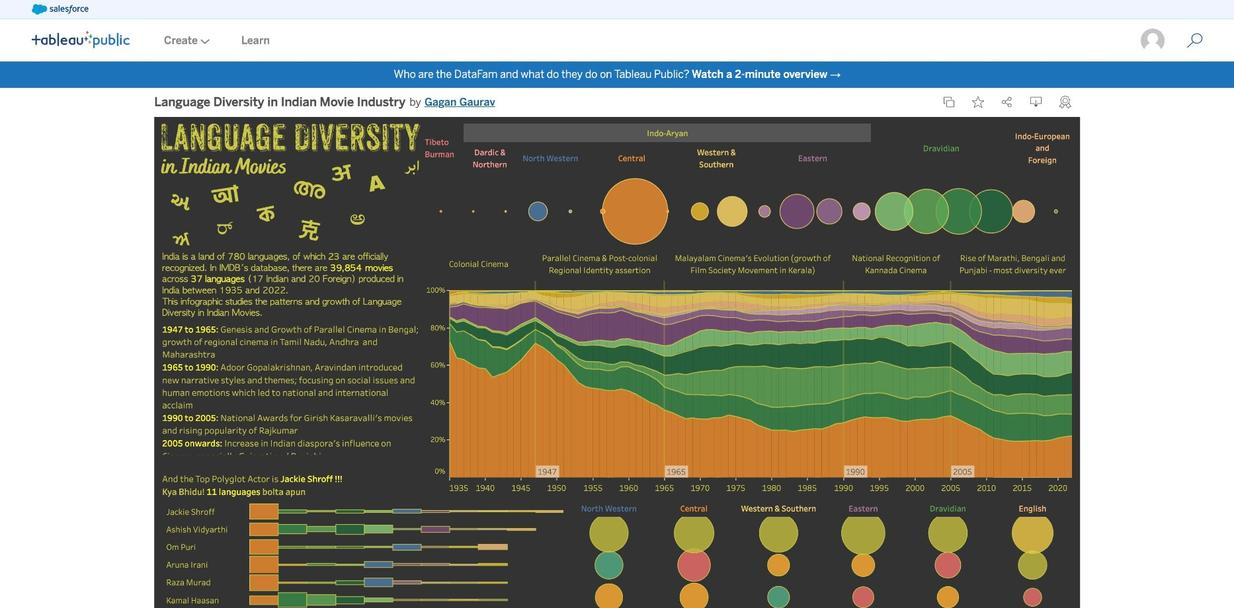 Task type: vqa. For each thing, say whether or not it's contained in the screenshot.
Logo
yes



Task type: describe. For each thing, give the bounding box(es) containing it.
go to search image
[[1171, 33, 1219, 49]]

nominate for viz of the day image
[[1060, 96, 1071, 109]]

make a copy image
[[943, 96, 955, 108]]

logo image
[[32, 31, 130, 48]]



Task type: locate. For each thing, give the bounding box(es) containing it.
create image
[[198, 39, 210, 44]]

gary.orlando image
[[1140, 28, 1166, 54]]

favorite button image
[[972, 96, 984, 108]]

salesforce logo image
[[32, 4, 89, 15]]



